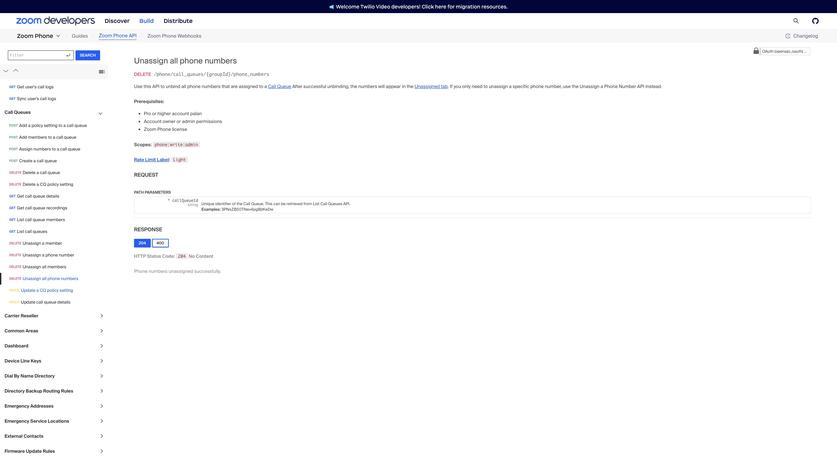 Task type: vqa. For each thing, say whether or not it's contained in the screenshot.
QUERY-
no



Task type: locate. For each thing, give the bounding box(es) containing it.
2 zoom from the left
[[99, 32, 112, 39]]

phone left "down" 'icon'
[[35, 32, 53, 40]]

phone numbers unassigned successfully.
[[134, 268, 221, 274]]

webhooks
[[178, 33, 202, 39]]

1 horizontal spatial 204
[[178, 254, 186, 259]]

status
[[147, 253, 161, 259]]

204 inside "http status code: 204 no content"
[[178, 254, 186, 259]]

204 left no
[[178, 254, 186, 259]]

zoom for zoom phone
[[17, 32, 33, 40]]

content
[[196, 253, 214, 259]]

2 horizontal spatial zoom
[[148, 33, 161, 39]]

phone
[[35, 32, 53, 40], [113, 32, 128, 39], [162, 33, 177, 39], [134, 268, 148, 274]]

code:
[[162, 253, 175, 259]]

phone for zoom phone webhooks
[[162, 33, 177, 39]]

3 zoom from the left
[[148, 33, 161, 39]]

search image
[[794, 18, 800, 24], [794, 18, 800, 24]]

video
[[376, 3, 391, 10]]

zoom phone webhooks
[[148, 33, 202, 39]]

phone left webhooks
[[162, 33, 177, 39]]

click
[[422, 3, 434, 10]]

guides
[[72, 33, 88, 39]]

history image
[[786, 33, 794, 39], [786, 33, 791, 39]]

changelog link
[[786, 33, 819, 39]]

400
[[157, 240, 164, 246]]

0 horizontal spatial zoom
[[17, 32, 33, 40]]

notification image
[[330, 4, 336, 9], [330, 4, 334, 9]]

0 horizontal spatial 204
[[139, 240, 146, 246]]

zoom developer logo image
[[16, 16, 95, 25]]

phone left api
[[113, 32, 128, 39]]

zoom for zoom phone webhooks
[[148, 33, 161, 39]]

phone down http at the bottom left of page
[[134, 268, 148, 274]]

1 zoom from the left
[[17, 32, 33, 40]]

twilio
[[361, 3, 375, 10]]

204 button
[[134, 239, 151, 247]]

0 vertical spatial 204
[[139, 240, 146, 246]]

response
[[134, 226, 162, 233]]

204 inside 'button'
[[139, 240, 146, 246]]

phone for zoom phone api
[[113, 32, 128, 39]]

204
[[139, 240, 146, 246], [178, 254, 186, 259]]

zoom
[[17, 32, 33, 40], [99, 32, 112, 39], [148, 33, 161, 39]]

github image
[[813, 18, 820, 24], [813, 18, 820, 24]]

path parameters
[[134, 190, 171, 195]]

204 up http at the bottom left of page
[[139, 240, 146, 246]]

zoom phone api link
[[99, 32, 137, 40]]

zoom inside 'link'
[[148, 33, 161, 39]]

1 horizontal spatial zoom
[[99, 32, 112, 39]]

1 vertical spatial 204
[[178, 254, 186, 259]]

here
[[435, 3, 447, 10]]

phone inside 'link'
[[162, 33, 177, 39]]



Task type: describe. For each thing, give the bounding box(es) containing it.
400 button
[[152, 239, 169, 247]]

zoom phone
[[17, 32, 53, 40]]

welcome twilio video developers! click here for migration resources.
[[336, 3, 508, 10]]

guides link
[[72, 32, 88, 40]]

zoom phone webhooks link
[[148, 32, 202, 40]]

phone for zoom phone
[[35, 32, 53, 40]]

welcome
[[336, 3, 360, 10]]

parameters
[[145, 190, 171, 195]]

successfully.
[[194, 268, 221, 274]]

down image
[[56, 34, 60, 38]]

api
[[129, 32, 137, 39]]

request
[[134, 171, 158, 178]]

developers!
[[392, 3, 421, 10]]

zoom for zoom phone api
[[99, 32, 112, 39]]

zoom phone api
[[99, 32, 137, 39]]

http status code: 204 no content
[[134, 253, 214, 259]]

path
[[134, 190, 144, 195]]

no
[[189, 253, 195, 259]]

http
[[134, 253, 146, 259]]

for
[[448, 3, 455, 10]]

numbers
[[149, 268, 168, 274]]

unassigned
[[169, 268, 193, 274]]

changelog
[[794, 33, 819, 39]]

migration
[[456, 3, 481, 10]]

resources.
[[482, 3, 508, 10]]

welcome twilio video developers! click here for migration resources. link
[[323, 3, 515, 10]]



